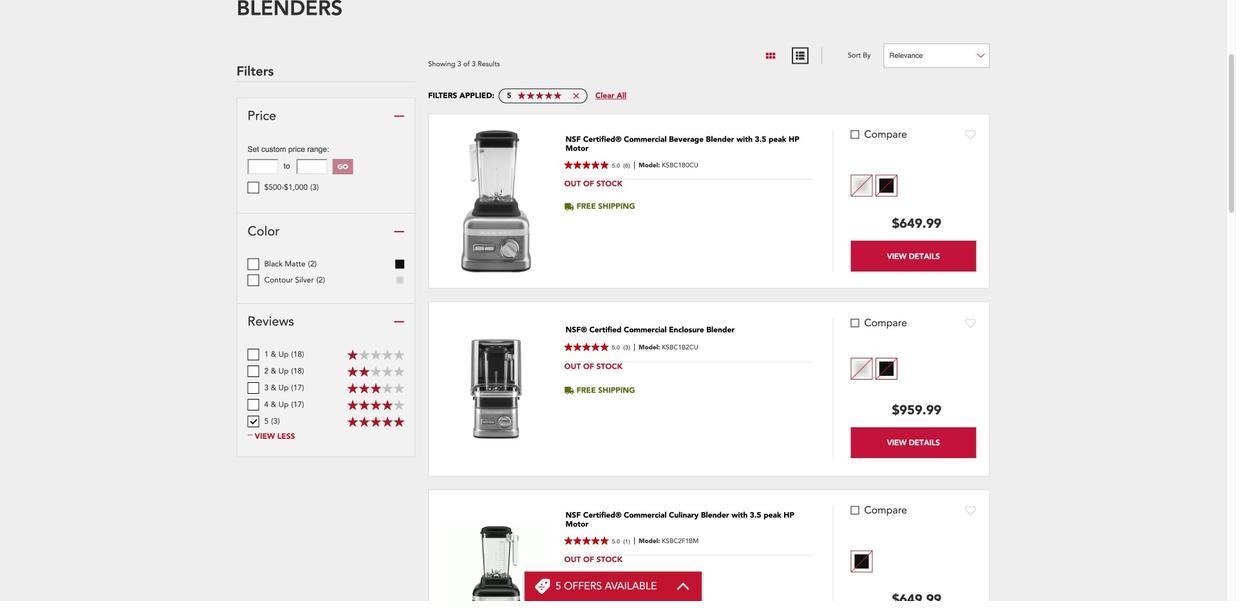 Task type: locate. For each thing, give the bounding box(es) containing it.
1 black matte image from the top
[[879, 178, 894, 193]]

2 vertical spatial add to wish list image
[[965, 505, 976, 516]]

contour silver image
[[854, 178, 869, 193], [854, 361, 869, 377]]

3 add to wish list image from the top
[[965, 505, 976, 516]]

1 vertical spatial contour silver image
[[854, 361, 869, 377]]

1 vertical spatial black matte image
[[879, 361, 894, 377]]

add to wish list image for nsf certified® commercial beverage blender with 3.5 peak hp motor image
[[965, 130, 976, 140]]

minus image
[[248, 431, 253, 439]]

nsf certified® commercial culinary blender with 3.5 peak hp motor image
[[442, 523, 551, 601]]

1 add to wish list image from the top
[[965, 130, 976, 140]]

2 add to wish list image from the top
[[965, 318, 976, 328]]

black matte image
[[879, 178, 894, 193], [879, 361, 894, 377]]

0 vertical spatial black matte image
[[879, 178, 894, 193]]

add to wish list image
[[965, 130, 976, 140], [965, 318, 976, 328], [965, 505, 976, 516]]

remove 5 filter image
[[573, 93, 579, 99]]

add to wish list image for nsf® certified commercial enclosure blender image
[[965, 318, 976, 328]]

add to wish list image for nsf certified® commercial culinary blender with 3.5 peak hp motor image
[[965, 505, 976, 516]]

0 vertical spatial contour silver image
[[854, 178, 869, 193]]

1 contour silver image from the top
[[854, 178, 869, 193]]

Range To text field
[[296, 159, 327, 175]]

1 vertical spatial add to wish list image
[[965, 318, 976, 328]]

0 vertical spatial add to wish list image
[[965, 130, 976, 140]]

nsf certified® commercial beverage blender with 3.5 peak hp motor image
[[458, 127, 534, 275]]



Task type: describe. For each thing, give the bounding box(es) containing it.
price image
[[394, 111, 404, 121]]

nsf® certified commercial enclosure blender image
[[442, 335, 551, 444]]

color image
[[394, 227, 404, 237]]

Range From text field
[[248, 159, 278, 175]]

2 black matte image from the top
[[879, 361, 894, 377]]

2 contour silver image from the top
[[854, 361, 869, 377]]

black matte image
[[854, 554, 869, 569]]

product grid view image
[[765, 50, 776, 61]]

reviews image
[[394, 317, 404, 327]]



Task type: vqa. For each thing, say whether or not it's contained in the screenshot.
TOOLTIP corresponding to cordless element
no



